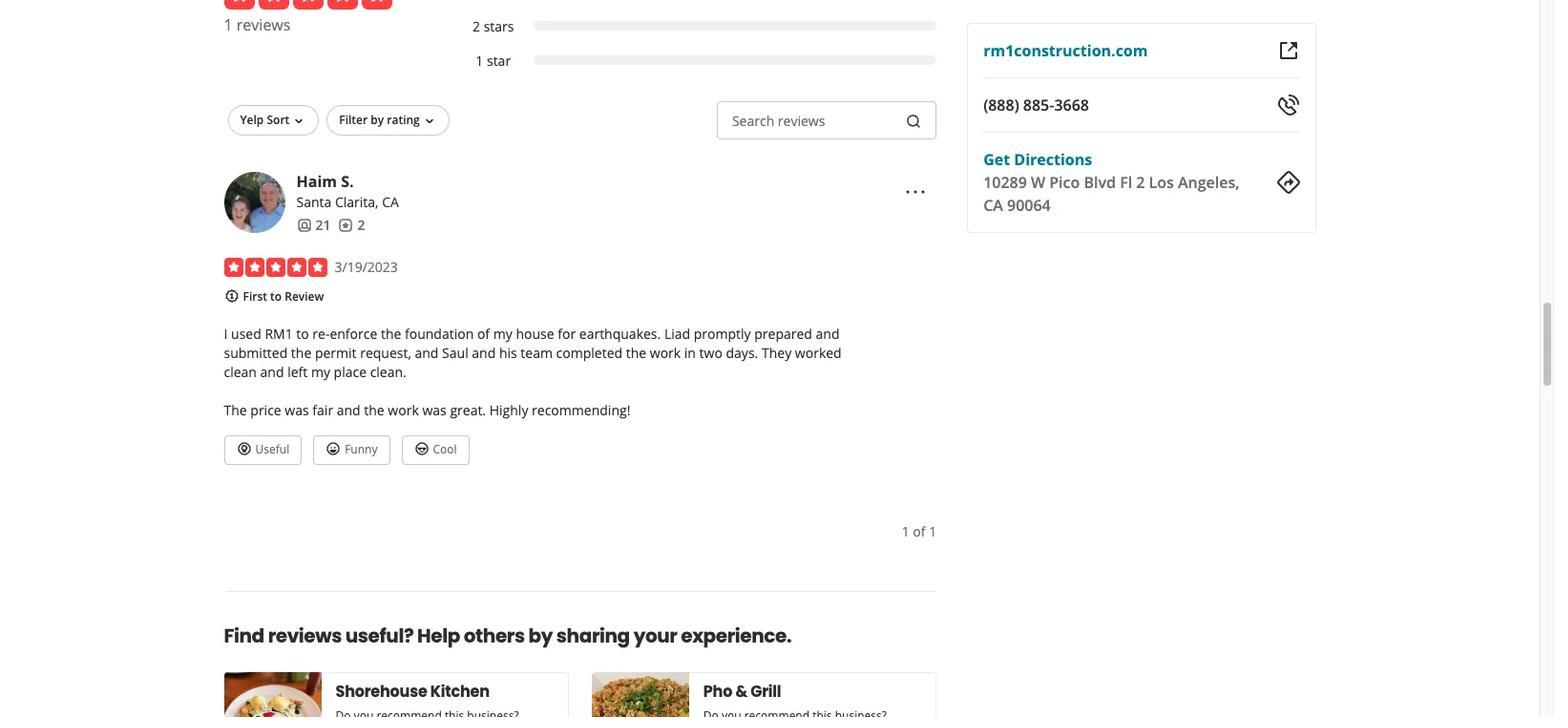 Task type: locate. For each thing, give the bounding box(es) containing it.
1 horizontal spatial 2
[[473, 18, 480, 36]]

16 useful v2 image
[[236, 442, 252, 457]]

pho
[[704, 680, 733, 702]]

prepared
[[755, 324, 813, 343]]

clean
[[224, 363, 257, 381]]

of
[[477, 324, 490, 343], [913, 522, 926, 540]]

left
[[288, 363, 308, 381]]

by
[[371, 112, 384, 128], [529, 622, 553, 649]]

reviews right search
[[778, 112, 825, 130]]

cool
[[433, 441, 457, 458]]

clarita,
[[335, 193, 379, 211]]

for
[[558, 324, 576, 343]]

directions
[[1014, 149, 1093, 170]]

the
[[381, 324, 401, 343], [291, 344, 312, 362], [626, 344, 647, 362], [364, 401, 385, 419]]

1 for 1 reviews
[[224, 15, 233, 36]]

filter reviews by 1 star rating element
[[453, 52, 937, 71]]

used
[[231, 324, 261, 343]]

get directions 10289 w pico blvd fl 2 los angeles, ca 90064
[[984, 149, 1240, 216]]

16 chevron down v2 image
[[292, 114, 307, 129], [422, 114, 437, 129]]

1 vertical spatial 2
[[1137, 172, 1145, 193]]

1 horizontal spatial work
[[650, 344, 681, 362]]

work down clean.
[[388, 401, 419, 419]]

2 16 chevron down v2 image from the left
[[422, 114, 437, 129]]

to right first
[[270, 289, 282, 305]]

and down foundation
[[415, 344, 439, 362]]

by right others
[[529, 622, 553, 649]]

to
[[270, 289, 282, 305], [296, 324, 309, 343]]

first to review
[[243, 289, 324, 305]]

foundation
[[405, 324, 474, 343]]

0 vertical spatial 2
[[473, 18, 480, 36]]

0 horizontal spatial to
[[270, 289, 282, 305]]

(888)
[[984, 95, 1020, 116]]

worked
[[795, 344, 842, 362]]

0 horizontal spatial my
[[311, 363, 330, 381]]

my up his
[[493, 324, 513, 343]]

yelp sort button
[[228, 105, 319, 136]]

photo of shorehouse kitchen image
[[224, 672, 321, 717]]

reviews element
[[338, 216, 365, 235]]

work down "liad"
[[650, 344, 681, 362]]

two
[[700, 344, 723, 362]]

0 horizontal spatial of
[[477, 324, 490, 343]]

was left fair
[[285, 401, 309, 419]]

1 horizontal spatial was
[[422, 401, 447, 419]]

shorehouse kitchen
[[336, 680, 490, 702]]

was left great.
[[422, 401, 447, 419]]

pho & grill link
[[704, 680, 900, 703]]

5 star rating image up first to review
[[224, 258, 327, 277]]

2 vertical spatial reviews
[[268, 622, 342, 649]]

ca inside haim s. santa clarita, ca
[[382, 193, 399, 211]]

5 star rating image
[[224, 0, 392, 10], [224, 258, 327, 277]]

0 horizontal spatial work
[[388, 401, 419, 419]]

the down clean.
[[364, 401, 385, 419]]

reviews right "find"
[[268, 622, 342, 649]]

ca inside get directions 10289 w pico blvd fl 2 los angeles, ca 90064
[[984, 195, 1003, 216]]

3/19/2023
[[335, 258, 398, 276]]

0 vertical spatial to
[[270, 289, 282, 305]]

pho & grill
[[704, 680, 781, 702]]

1 horizontal spatial my
[[493, 324, 513, 343]]

1 horizontal spatial by
[[529, 622, 553, 649]]

photo of haim s. image
[[224, 172, 285, 233]]

2 vertical spatial 2
[[358, 216, 365, 234]]

0 vertical spatial my
[[493, 324, 513, 343]]

ca right clarita, on the left top of page
[[382, 193, 399, 211]]

1 horizontal spatial of
[[913, 522, 926, 540]]

1 vertical spatial to
[[296, 324, 309, 343]]

menu image
[[904, 181, 927, 204]]

saul
[[442, 344, 469, 362]]

5 star rating image up '1 reviews'
[[224, 0, 392, 10]]

16 chevron down v2 image inside yelp sort 'popup button'
[[292, 114, 307, 129]]

2 5 star rating image from the top
[[224, 258, 327, 277]]

days.
[[726, 344, 759, 362]]

0 vertical spatial 5 star rating image
[[224, 0, 392, 10]]

1 vertical spatial reviews
[[778, 112, 825, 130]]

reviews up yelp sort
[[237, 15, 291, 36]]

2 right fl
[[1137, 172, 1145, 193]]

2 right 16 review v2 icon
[[358, 216, 365, 234]]

haim s. link
[[296, 171, 354, 192]]

0 horizontal spatial 2
[[358, 216, 365, 234]]

ca down 10289
[[984, 195, 1003, 216]]

0 vertical spatial by
[[371, 112, 384, 128]]

filter by rating button
[[327, 105, 450, 136]]

work
[[650, 344, 681, 362], [388, 401, 419, 419]]

0 horizontal spatial was
[[285, 401, 309, 419]]

pico
[[1050, 172, 1080, 193]]

get
[[984, 149, 1010, 170]]

1 horizontal spatial ca
[[984, 195, 1003, 216]]

by right filter
[[371, 112, 384, 128]]

work inside i used rm1 to re-enforce the foundation of my house for earthquakes. liad promptly prepared and submitted the permit request, and saul and his team completed the work in two days. they worked clean and left my place clean.
[[650, 344, 681, 362]]

in
[[684, 344, 696, 362]]

your
[[634, 622, 677, 649]]

my
[[493, 324, 513, 343], [311, 363, 330, 381]]

2 left 'stars'
[[473, 18, 480, 36]]

reviews
[[237, 15, 291, 36], [778, 112, 825, 130], [268, 622, 342, 649]]

2 stars
[[473, 18, 514, 36]]

1 horizontal spatial 16 chevron down v2 image
[[422, 114, 437, 129]]

2 inside reviews element
[[358, 216, 365, 234]]

1 16 chevron down v2 image from the left
[[292, 114, 307, 129]]

promptly
[[694, 324, 751, 343]]

los
[[1149, 172, 1174, 193]]

great.
[[450, 401, 486, 419]]

2 for 2 stars
[[473, 18, 480, 36]]

review
[[285, 289, 324, 305]]

0 horizontal spatial by
[[371, 112, 384, 128]]

  text field
[[717, 102, 937, 140]]

funny button
[[313, 435, 390, 465]]

1 vertical spatial of
[[913, 522, 926, 540]]

0 horizontal spatial 16 chevron down v2 image
[[292, 114, 307, 129]]

16 friends v2 image
[[296, 218, 312, 233]]

2 was from the left
[[422, 401, 447, 419]]

the down 'earthquakes.'
[[626, 344, 647, 362]]

to left re-
[[296, 324, 309, 343]]

16 chevron down v2 image inside filter by rating popup button
[[422, 114, 437, 129]]

10289
[[984, 172, 1027, 193]]

find reviews useful? help others by sharing your experience. element
[[193, 591, 937, 717]]

1 5 star rating image from the top
[[224, 0, 392, 10]]

0 vertical spatial of
[[477, 324, 490, 343]]

santa
[[296, 193, 332, 211]]

and up worked
[[816, 324, 840, 343]]

16 chevron down v2 image right rating
[[422, 114, 437, 129]]

search
[[732, 112, 775, 130]]

my right left
[[311, 363, 330, 381]]

90064
[[1007, 195, 1051, 216]]

kitchen
[[430, 680, 490, 702]]

request,
[[360, 344, 411, 362]]

and
[[816, 324, 840, 343], [415, 344, 439, 362], [472, 344, 496, 362], [260, 363, 284, 381], [337, 401, 361, 419]]

16 chevron down v2 image for yelp sort
[[292, 114, 307, 129]]

0 vertical spatial reviews
[[237, 15, 291, 36]]

16 review v2 image
[[338, 218, 354, 233]]

1 vertical spatial 5 star rating image
[[224, 258, 327, 277]]

0 horizontal spatial ca
[[382, 193, 399, 211]]

16 chevron down v2 image right the sort
[[292, 114, 307, 129]]

1 horizontal spatial to
[[296, 324, 309, 343]]

1 of 1
[[902, 522, 937, 540]]

1 for 1 star
[[476, 52, 484, 70]]

the up left
[[291, 344, 312, 362]]

2 horizontal spatial 2
[[1137, 172, 1145, 193]]

5 star rating image for 3/19/2023
[[224, 258, 327, 277]]

angeles,
[[1178, 172, 1240, 193]]

1 vertical spatial my
[[311, 363, 330, 381]]

0 vertical spatial work
[[650, 344, 681, 362]]

of inside i used rm1 to re-enforce the foundation of my house for earthquakes. liad promptly prepared and submitted the permit request, and saul and his team completed the work in two days. they worked clean and left my place clean.
[[477, 324, 490, 343]]

&
[[736, 680, 748, 702]]



Task type: describe. For each thing, give the bounding box(es) containing it.
filter by rating
[[339, 112, 420, 128]]

shorehouse kitchen link
[[336, 680, 532, 703]]

photo of pho & grill image
[[592, 672, 689, 717]]

clean.
[[370, 363, 407, 381]]

24 phone v2 image
[[1277, 94, 1300, 116]]

1 for 1 of 1
[[902, 522, 910, 540]]

and down 'submitted'
[[260, 363, 284, 381]]

help
[[417, 622, 460, 649]]

i
[[224, 324, 228, 343]]

star
[[487, 52, 511, 70]]

friends element
[[296, 216, 331, 235]]

24 external link v2 image
[[1277, 39, 1300, 62]]

re-
[[313, 324, 330, 343]]

to inside i used rm1 to re-enforce the foundation of my house for earthquakes. liad promptly prepared and submitted the permit request, and saul and his team completed the work in two days. they worked clean and left my place clean.
[[296, 324, 309, 343]]

place
[[334, 363, 367, 381]]

sharing
[[557, 622, 630, 649]]

16 chevron down v2 image for filter by rating
[[422, 114, 437, 129]]

earthquakes.
[[579, 324, 661, 343]]

3668
[[1055, 95, 1089, 116]]

permit
[[315, 344, 357, 362]]

blvd
[[1084, 172, 1116, 193]]

highly
[[490, 401, 528, 419]]

funny
[[345, 441, 378, 458]]

price
[[250, 401, 281, 419]]

reviews for find
[[268, 622, 342, 649]]

2 inside get directions 10289 w pico blvd fl 2 los angeles, ca 90064
[[1137, 172, 1145, 193]]

get directions link
[[984, 149, 1093, 170]]

useful
[[255, 441, 290, 458]]

24 directions v2 image
[[1277, 171, 1300, 194]]

and right fair
[[337, 401, 361, 419]]

submitted
[[224, 344, 288, 362]]

(888) 885-3668
[[984, 95, 1089, 116]]

and left his
[[472, 344, 496, 362]]

the up request,
[[381, 324, 401, 343]]

2 for 2
[[358, 216, 365, 234]]

liad
[[665, 324, 690, 343]]

his
[[499, 344, 517, 362]]

find
[[224, 622, 264, 649]]

reviews for search
[[778, 112, 825, 130]]

1 vertical spatial by
[[529, 622, 553, 649]]

the
[[224, 401, 247, 419]]

yelp
[[240, 112, 264, 128]]

by inside popup button
[[371, 112, 384, 128]]

first
[[243, 289, 267, 305]]

i used rm1 to re-enforce the foundation of my house for earthquakes. liad promptly prepared and submitted the permit request, and saul and his team completed the work in two days. they worked clean and left my place clean.
[[224, 324, 842, 381]]

w
[[1031, 172, 1046, 193]]

useful?
[[345, 622, 414, 649]]

s.
[[341, 171, 354, 192]]

they
[[762, 344, 792, 362]]

completed
[[556, 344, 623, 362]]

fair
[[313, 401, 333, 419]]

5 star rating image for 1 reviews
[[224, 0, 392, 10]]

search reviews
[[732, 112, 825, 130]]

yelp sort
[[240, 112, 290, 128]]

shorehouse
[[336, 680, 427, 702]]

rm1construction.com link
[[984, 40, 1148, 61]]

the price was fair and the work was great. highly recommending!
[[224, 401, 631, 419]]

recommending!
[[532, 401, 631, 419]]

others
[[464, 622, 525, 649]]

team
[[521, 344, 553, 362]]

885-
[[1024, 95, 1055, 116]]

21
[[316, 216, 331, 234]]

experience.
[[681, 622, 792, 649]]

haim
[[296, 171, 337, 192]]

find reviews useful? help others by sharing your experience.
[[224, 622, 792, 649]]

reviews for 1
[[237, 15, 291, 36]]

16 funny v2 image
[[326, 442, 341, 457]]

enforce
[[330, 324, 377, 343]]

grill
[[751, 680, 781, 702]]

filter reviews by 2 stars rating element
[[453, 18, 937, 37]]

1 reviews
[[224, 15, 291, 36]]

stars
[[484, 18, 514, 36]]

filter
[[339, 112, 368, 128]]

rm1
[[265, 324, 293, 343]]

1 vertical spatial work
[[388, 401, 419, 419]]

cool button
[[402, 435, 469, 465]]

1 star
[[476, 52, 511, 70]]

rm1construction.com
[[984, 40, 1148, 61]]

fl
[[1120, 172, 1133, 193]]

house
[[516, 324, 554, 343]]

search image
[[906, 113, 922, 129]]

16 cool v2 image
[[414, 442, 429, 457]]

1 was from the left
[[285, 401, 309, 419]]

sort
[[267, 112, 290, 128]]

haim s. santa clarita, ca
[[296, 171, 399, 211]]

useful button
[[224, 435, 302, 465]]

16 first v2 image
[[224, 289, 239, 304]]

rating
[[387, 112, 420, 128]]



Task type: vqa. For each thing, say whether or not it's contained in the screenshot.
'Hot' at the bottom of the page
no



